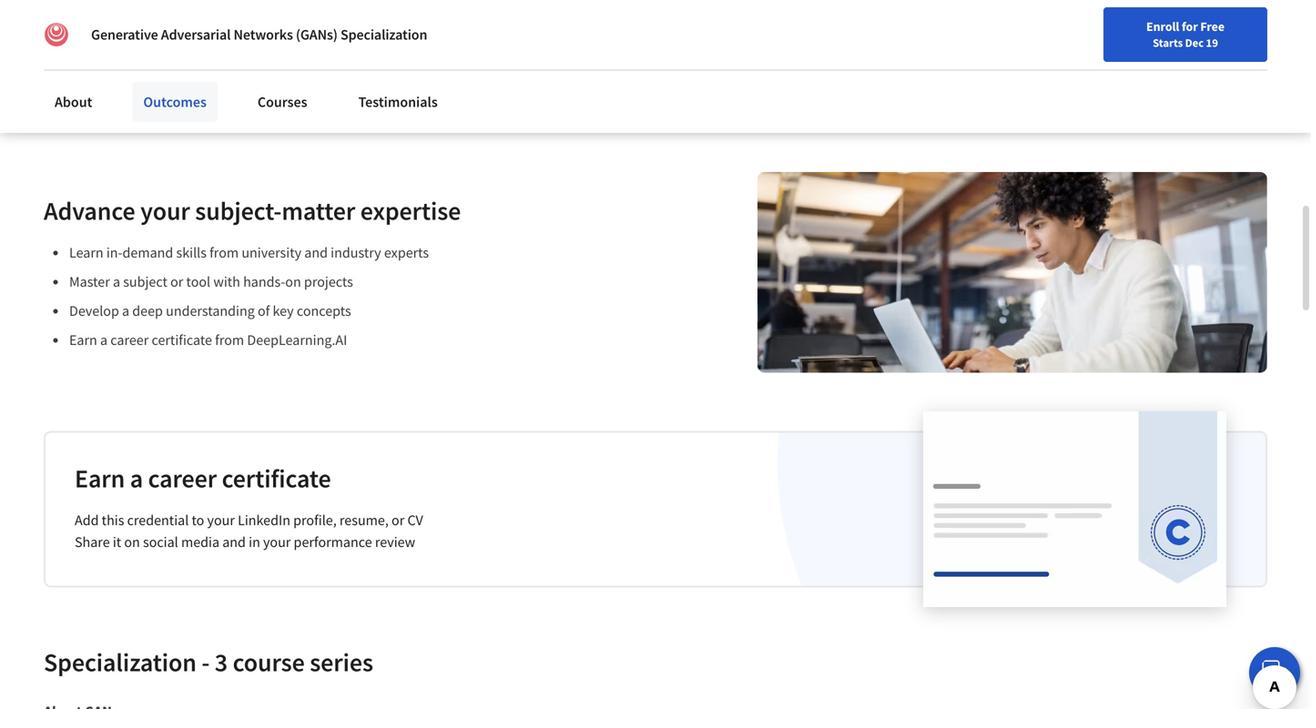 Task type: locate. For each thing, give the bounding box(es) containing it.
1 vertical spatial earn
[[75, 463, 125, 495]]

learn
[[74, 64, 110, 82], [69, 244, 104, 262]]

0 vertical spatial for
[[1183, 18, 1199, 35]]

testimonials
[[359, 93, 438, 111]]

career
[[110, 331, 149, 349], [148, 463, 217, 495]]

projects
[[304, 273, 353, 291]]

advance your subject-matter expertise
[[44, 195, 461, 227]]

1 vertical spatial certificate
[[222, 463, 331, 495]]

share
[[75, 533, 110, 552]]

1 vertical spatial specialization
[[44, 647, 197, 679]]

courses
[[258, 93, 308, 111]]

1 horizontal spatial and
[[305, 244, 328, 262]]

skills down employees
[[198, 11, 253, 43]]

0 horizontal spatial and
[[223, 533, 246, 552]]

in- inside the see how employees at top companies are mastering in-demand skills
[[74, 11, 103, 43]]

earn up add at the bottom
[[75, 463, 125, 495]]

at
[[293, 0, 315, 10]]

0 vertical spatial career
[[110, 331, 149, 349]]

subject
[[123, 273, 168, 291]]

None search field
[[260, 11, 560, 48]]

0 vertical spatial or
[[170, 273, 183, 291]]

your right in
[[263, 533, 291, 552]]

your right to
[[207, 511, 235, 530]]

a for earn a career certificate from deeplearning.ai
[[100, 331, 108, 349]]

19
[[1207, 36, 1219, 50]]

for up courses
[[249, 64, 267, 82]]

earn
[[69, 331, 97, 349], [75, 463, 125, 495]]

specialization left -
[[44, 647, 197, 679]]

a
[[113, 273, 120, 291], [122, 302, 129, 320], [100, 331, 108, 349], [130, 463, 143, 495]]

tool
[[186, 273, 211, 291]]

industry
[[331, 244, 381, 262]]

learn more about coursera for business link
[[74, 64, 326, 82]]

on right it
[[124, 533, 140, 552]]

are
[[485, 0, 520, 10]]

on up key
[[285, 273, 301, 291]]

earn for earn a career certificate
[[75, 463, 125, 495]]

0 horizontal spatial for
[[249, 64, 267, 82]]

1 horizontal spatial certificate
[[222, 463, 331, 495]]

certificate
[[152, 331, 212, 349], [222, 463, 331, 495]]

performance
[[294, 533, 372, 552]]

generative adversarial networks (gans) specialization
[[91, 26, 428, 44]]

earn a career certificate
[[75, 463, 331, 495]]

more
[[113, 64, 146, 82]]

1 horizontal spatial or
[[392, 511, 405, 530]]

0 horizontal spatial certificate
[[152, 331, 212, 349]]

career down deep at the left top
[[110, 331, 149, 349]]

certificate down develop a deep understanding of key concepts
[[152, 331, 212, 349]]

0 vertical spatial demand
[[103, 11, 193, 43]]

1 horizontal spatial on
[[285, 273, 301, 291]]

develop
[[69, 302, 119, 320]]

skills up tool
[[176, 244, 207, 262]]

adversarial
[[161, 26, 231, 44]]

skills
[[198, 11, 253, 43], [176, 244, 207, 262]]

0 vertical spatial earn
[[69, 331, 97, 349]]

and
[[305, 244, 328, 262], [223, 533, 246, 552]]

career up to
[[148, 463, 217, 495]]

1 horizontal spatial in-
[[106, 244, 123, 262]]

or left tool
[[170, 273, 183, 291]]

advance
[[44, 195, 135, 227]]

-
[[202, 647, 210, 679]]

0 vertical spatial from
[[210, 244, 239, 262]]

1 vertical spatial and
[[223, 533, 246, 552]]

about
[[149, 64, 187, 82]]

learn for learn in-demand skills from university and industry experts
[[69, 244, 104, 262]]

business
[[270, 64, 326, 82]]

and up projects
[[305, 244, 328, 262]]

0 vertical spatial learn
[[74, 64, 110, 82]]

on
[[285, 273, 301, 291], [124, 533, 140, 552]]

earn a career certificate from deeplearning.ai
[[69, 331, 347, 349]]

0 vertical spatial specialization
[[341, 26, 428, 44]]

from for deeplearning.ai
[[215, 331, 244, 349]]

testimonials link
[[348, 82, 449, 122]]

0 horizontal spatial on
[[124, 533, 140, 552]]

your left the subject-
[[140, 195, 190, 227]]

1 vertical spatial from
[[215, 331, 244, 349]]

for up dec
[[1183, 18, 1199, 35]]

for
[[1183, 18, 1199, 35], [249, 64, 267, 82]]

2 horizontal spatial your
[[263, 533, 291, 552]]

1 vertical spatial skills
[[176, 244, 207, 262]]

career for earn a career certificate
[[148, 463, 217, 495]]

or left cv
[[392, 511, 405, 530]]

hands-
[[243, 273, 285, 291]]

a up credential
[[130, 463, 143, 495]]

menu item
[[982, 18, 1099, 77]]

0 vertical spatial certificate
[[152, 331, 212, 349]]

from up the with
[[210, 244, 239, 262]]

1 vertical spatial or
[[392, 511, 405, 530]]

from down understanding
[[215, 331, 244, 349]]

1 horizontal spatial for
[[1183, 18, 1199, 35]]

demand down the how at the left top of page
[[103, 11, 193, 43]]

0 vertical spatial skills
[[198, 11, 253, 43]]

key
[[273, 302, 294, 320]]

from
[[210, 244, 239, 262], [215, 331, 244, 349]]

matter
[[282, 195, 355, 227]]

learn up about
[[74, 64, 110, 82]]

career for earn a career certificate from deeplearning.ai
[[110, 331, 149, 349]]

generative
[[91, 26, 158, 44]]

1 vertical spatial for
[[249, 64, 267, 82]]

series
[[310, 647, 373, 679]]

0 horizontal spatial your
[[140, 195, 190, 227]]

1 horizontal spatial specialization
[[341, 26, 428, 44]]

2 vertical spatial your
[[263, 533, 291, 552]]

experts
[[384, 244, 429, 262]]

a right master
[[113, 273, 120, 291]]

learn up master
[[69, 244, 104, 262]]

0 vertical spatial in-
[[74, 11, 103, 43]]

specialization
[[341, 26, 428, 44], [44, 647, 197, 679]]

add
[[75, 511, 99, 530]]

1 vertical spatial in-
[[106, 244, 123, 262]]

demand
[[103, 11, 193, 43], [123, 244, 173, 262]]

in- down the see
[[74, 11, 103, 43]]

specialization down 'companies'
[[341, 26, 428, 44]]

about
[[55, 93, 92, 111]]

coursera
[[189, 64, 246, 82]]

1 horizontal spatial your
[[207, 511, 235, 530]]

in-
[[74, 11, 103, 43], [106, 244, 123, 262]]

0 horizontal spatial in-
[[74, 11, 103, 43]]

certificate up linkedin
[[222, 463, 331, 495]]

your
[[140, 195, 190, 227], [207, 511, 235, 530], [263, 533, 291, 552]]

a left deep at the left top
[[122, 302, 129, 320]]

demand up the subject
[[123, 244, 173, 262]]

earn down develop
[[69, 331, 97, 349]]

in- up master
[[106, 244, 123, 262]]

and left in
[[223, 533, 246, 552]]

expertise
[[360, 195, 461, 227]]

a for earn a career certificate
[[130, 463, 143, 495]]

for inside the "enroll for free starts dec 19"
[[1183, 18, 1199, 35]]

resume,
[[340, 511, 389, 530]]

1 vertical spatial on
[[124, 533, 140, 552]]

a down develop
[[100, 331, 108, 349]]

1 vertical spatial career
[[148, 463, 217, 495]]

or
[[170, 273, 183, 291], [392, 511, 405, 530]]

1 vertical spatial demand
[[123, 244, 173, 262]]

cv
[[408, 511, 423, 530]]

see
[[74, 0, 113, 10]]

1 vertical spatial learn
[[69, 244, 104, 262]]



Task type: describe. For each thing, give the bounding box(es) containing it.
outcomes
[[143, 93, 207, 111]]

on inside add this credential to your linkedin profile, resume, or cv share it on social media and in your performance review
[[124, 533, 140, 552]]

starts
[[1153, 36, 1184, 50]]

to
[[192, 511, 204, 530]]

media
[[181, 533, 220, 552]]

dec
[[1186, 36, 1204, 50]]

develop a deep understanding of key concepts
[[69, 302, 351, 320]]

subject-
[[195, 195, 282, 227]]

course
[[233, 647, 305, 679]]

add this credential to your linkedin profile, resume, or cv share it on social media and in your performance review
[[75, 511, 423, 552]]

(gans)
[[296, 26, 338, 44]]

concepts
[[297, 302, 351, 320]]

or inside add this credential to your linkedin profile, resume, or cv share it on social media and in your performance review
[[392, 511, 405, 530]]

learn in-demand skills from university and industry experts
[[69, 244, 429, 262]]

certificate for earn a career certificate from deeplearning.ai
[[152, 331, 212, 349]]

enroll
[[1147, 18, 1180, 35]]

it
[[113, 533, 121, 552]]

a for master a subject or tool with hands-on projects
[[113, 273, 120, 291]]

with
[[213, 273, 240, 291]]

top
[[320, 0, 357, 10]]

free
[[1201, 18, 1225, 35]]

of
[[258, 302, 270, 320]]

see how employees at top companies are mastering in-demand skills
[[74, 0, 635, 43]]

learn for learn more about coursera for business
[[74, 64, 110, 82]]

deeplearning.ai image
[[44, 22, 69, 47]]

employees
[[170, 0, 288, 10]]

master a subject or tool with hands-on projects
[[69, 273, 353, 291]]

learn more about coursera for business
[[74, 64, 326, 82]]

coursera career certificate image
[[924, 412, 1227, 607]]

review
[[375, 533, 416, 552]]

certificate for earn a career certificate
[[222, 463, 331, 495]]

how
[[118, 0, 165, 10]]

0 vertical spatial and
[[305, 244, 328, 262]]

courses link
[[247, 82, 318, 122]]

linkedin
[[238, 511, 291, 530]]

university
[[242, 244, 302, 262]]

from for university
[[210, 244, 239, 262]]

mastering
[[525, 0, 635, 10]]

1 vertical spatial your
[[207, 511, 235, 530]]

specialization - 3 course series
[[44, 647, 373, 679]]

chat with us image
[[1261, 659, 1290, 688]]

profile,
[[293, 511, 337, 530]]

outcomes link
[[132, 82, 218, 122]]

deep
[[132, 302, 163, 320]]

a for develop a deep understanding of key concepts
[[122, 302, 129, 320]]

deeplearning.ai
[[247, 331, 347, 349]]

demand inside the see how employees at top companies are mastering in-demand skills
[[103, 11, 193, 43]]

earn for earn a career certificate from deeplearning.ai
[[69, 331, 97, 349]]

networks
[[234, 26, 293, 44]]

0 vertical spatial your
[[140, 195, 190, 227]]

skills inside the see how employees at top companies are mastering in-demand skills
[[198, 11, 253, 43]]

0 horizontal spatial or
[[170, 273, 183, 291]]

credential
[[127, 511, 189, 530]]

social
[[143, 533, 178, 552]]

understanding
[[166, 302, 255, 320]]

coursera image
[[22, 15, 138, 44]]

enroll for free starts dec 19
[[1147, 18, 1225, 50]]

coursera enterprise logos image
[[862, 0, 1226, 70]]

in
[[249, 533, 260, 552]]

0 horizontal spatial specialization
[[44, 647, 197, 679]]

companies
[[362, 0, 480, 10]]

master
[[69, 273, 110, 291]]

about link
[[44, 82, 103, 122]]

3
[[215, 647, 228, 679]]

this
[[102, 511, 124, 530]]

0 vertical spatial on
[[285, 273, 301, 291]]

and inside add this credential to your linkedin profile, resume, or cv share it on social media and in your performance review
[[223, 533, 246, 552]]



Task type: vqa. For each thing, say whether or not it's contained in the screenshot.
data
no



